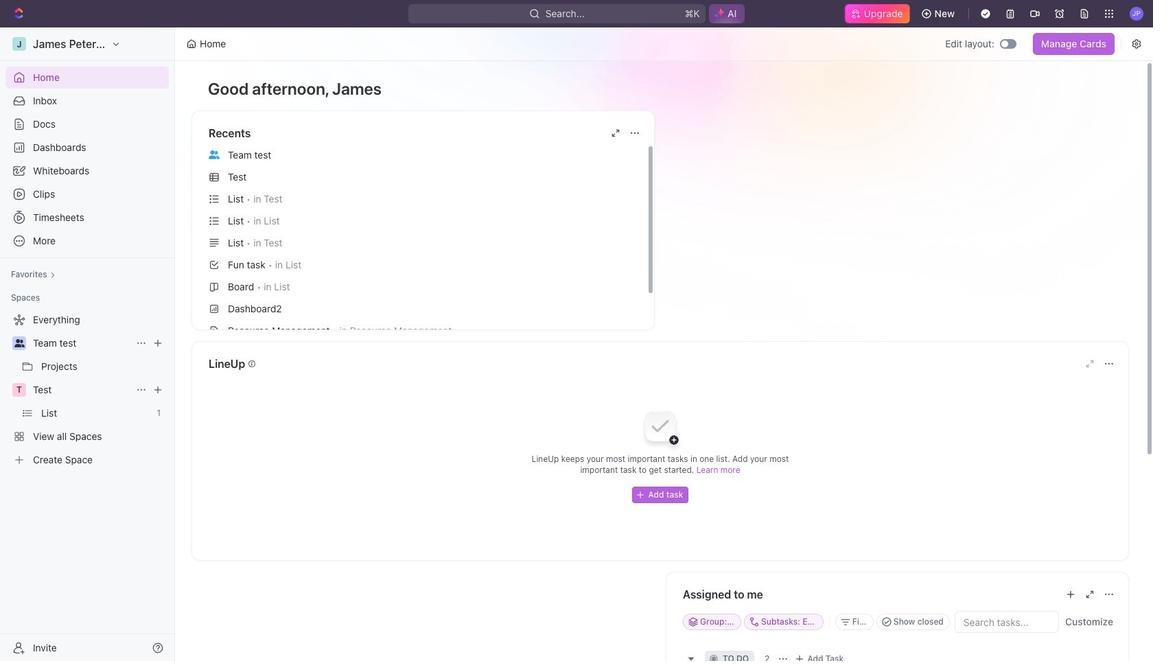 Task type: describe. For each thing, give the bounding box(es) containing it.
Search tasks... text field
[[956, 612, 1059, 632]]

1 horizontal spatial user group image
[[209, 150, 220, 159]]

user group image inside sidebar navigation
[[14, 339, 24, 347]]

tree inside sidebar navigation
[[5, 309, 169, 471]]

james peterson's workspace, , element
[[12, 37, 26, 51]]



Task type: locate. For each thing, give the bounding box(es) containing it.
0 horizontal spatial user group image
[[14, 339, 24, 347]]

0 vertical spatial user group image
[[209, 150, 220, 159]]

sidebar navigation
[[0, 27, 178, 661]]

1 vertical spatial user group image
[[14, 339, 24, 347]]

user group image
[[209, 150, 220, 159], [14, 339, 24, 347]]

tree
[[5, 309, 169, 471]]

test, , element
[[12, 383, 26, 397]]



Task type: vqa. For each thing, say whether or not it's contained in the screenshot.
user group image
yes



